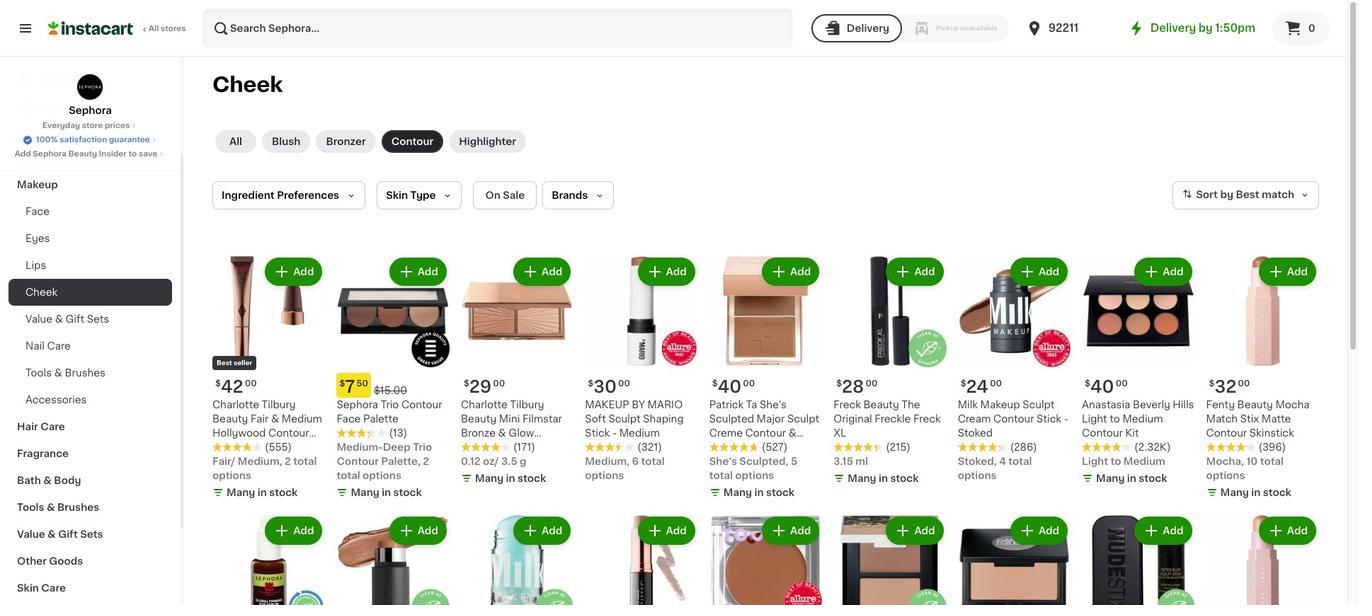 Task type: vqa. For each thing, say whether or not it's contained in the screenshot.
"Pharmacy" button
no



Task type: locate. For each thing, give the bounding box(es) containing it.
0 horizontal spatial -
[[613, 429, 617, 439]]

stock down fair/ medium, 2 total options
[[269, 488, 298, 498]]

1 horizontal spatial makeup
[[981, 401, 1021, 411]]

00 up anastasia
[[1116, 380, 1128, 389]]

tilbury inside charlotte tilbury beauty mini filmstar bronze & glow contour duo
[[510, 401, 544, 411]]

tilbury for 42
[[262, 401, 296, 410]]

1 medium, from the left
[[238, 457, 282, 467]]

1 vertical spatial she's
[[710, 457, 737, 467]]

many down ml
[[848, 474, 877, 484]]

1 vertical spatial makeup
[[981, 401, 1021, 411]]

freck up original
[[834, 401, 861, 410]]

1 vertical spatial tools & brushes
[[17, 503, 99, 513]]

1 vertical spatial best
[[217, 360, 232, 367]]

0 vertical spatial makeup
[[17, 180, 58, 190]]

1 $ from the left
[[215, 380, 221, 389]]

in for oz/
[[506, 474, 515, 484]]

3.15 ml
[[834, 457, 869, 467]]

freckle
[[875, 415, 911, 425]]

contour inside charlotte tilbury beauty mini filmstar bronze & glow contour duo
[[461, 443, 502, 453]]

product group containing 28
[[834, 255, 947, 489]]

makeup link
[[9, 171, 172, 198]]

freck down the
[[914, 415, 941, 425]]

duo
[[504, 443, 525, 453], [791, 443, 812, 453]]

sephora inside $ 7 50 $15.00 sephora trio contour face palette
[[337, 401, 378, 410]]

tools & brushes link down body at the bottom left of page
[[9, 494, 172, 521]]

bronzer
[[326, 137, 366, 147], [750, 443, 788, 453]]

1 2 from the left
[[285, 457, 291, 467]]

total inside medium-deep trio contour palette, 2 total options
[[337, 471, 360, 481]]

skin for skin care
[[17, 584, 39, 594]]

contour up (286)
[[994, 415, 1035, 425]]

skin inside dropdown button
[[386, 191, 408, 200]]

delivery button
[[812, 14, 903, 43]]

$ 7 50 $15.00 sephora trio contour face palette
[[337, 379, 442, 425]]

value & gift sets link up nail care
[[9, 306, 172, 333]]

many for medium,
[[227, 488, 255, 498]]

0.12 oz/ 3.5 g
[[461, 457, 527, 467]]

add sephora beauty insider to save
[[15, 150, 157, 158]]

options down mocha,
[[1207, 471, 1246, 481]]

1 40 from the left
[[1091, 379, 1115, 396]]

0 vertical spatial she's
[[760, 401, 787, 411]]

by for delivery
[[1199, 23, 1213, 33]]

8 $ from the left
[[961, 380, 967, 389]]

1 horizontal spatial stick
[[1037, 415, 1062, 425]]

light to medium
[[1083, 457, 1166, 467]]

4 $ from the left
[[837, 380, 842, 389]]

0 vertical spatial skin
[[386, 191, 408, 200]]

3 00 from the left
[[866, 380, 878, 389]]

buy it again
[[40, 74, 100, 84]]

0 horizontal spatial she's
[[710, 457, 737, 467]]

$ up fenty
[[1210, 380, 1215, 389]]

she's inside "she's sculpted, 5 total options"
[[710, 457, 737, 467]]

1 horizontal spatial face
[[337, 415, 361, 425]]

options down fair/
[[213, 471, 251, 481]]

2 down (555)
[[285, 457, 291, 467]]

total down charlotte tilbury beauty fair & medium hollywood contour wand
[[293, 457, 317, 467]]

makeup by mario soft sculpt shaping stick - medium
[[585, 401, 684, 439]]

beauty
[[68, 150, 97, 158], [124, 153, 161, 163], [864, 401, 900, 410], [1238, 401, 1274, 411], [213, 415, 248, 425], [461, 415, 497, 425]]

sculpt down by
[[609, 415, 641, 425]]

$ down best seller
[[215, 380, 221, 389]]

1 horizontal spatial by
[[1221, 190, 1234, 200]]

9 $ from the left
[[1210, 380, 1215, 389]]

guarantee
[[109, 136, 150, 144]]

8 00 from the left
[[1239, 380, 1251, 389]]

options inside fair/ medium, 2 total options
[[213, 471, 251, 481]]

makeup inside milk makeup sculpt cream contour stick - stoked
[[981, 401, 1021, 411]]

charlotte tilbury beauty fair & medium hollywood contour wand
[[213, 401, 322, 453]]

0 vertical spatial face
[[26, 207, 50, 217]]

1 vertical spatial skin
[[17, 584, 39, 594]]

match
[[1262, 190, 1295, 200]]

None search field
[[203, 9, 793, 48]]

1 vertical spatial care
[[41, 422, 65, 432]]

1 vertical spatial sets
[[80, 530, 103, 540]]

beauty inside freck beauty the original freckle freck xl
[[864, 401, 900, 410]]

contour up (555)
[[268, 429, 309, 439]]

bronzer inside patrick ta she's sculpted major sculpt creme contour & powder bronzer duo
[[750, 443, 788, 453]]

product group containing 24
[[958, 255, 1071, 483]]

to inside 'anastasia beverly hills light to medium contour kit'
[[1110, 415, 1121, 425]]

contour inside medium-deep trio contour palette, 2 total options
[[337, 457, 379, 467]]

sets for 2nd value & gift sets link from the bottom of the page
[[87, 315, 109, 324]]

$ for anastasia beverly hills light to medium contour kit
[[1085, 380, 1091, 389]]

blush link
[[262, 130, 311, 153]]

2 charlotte from the left
[[461, 401, 508, 411]]

2 duo from the left
[[791, 443, 812, 453]]

& up 5
[[789, 429, 797, 439]]

tilbury inside charlotte tilbury beauty fair & medium hollywood contour wand
[[262, 401, 296, 410]]

0 horizontal spatial all
[[149, 25, 159, 33]]

mocha
[[1276, 401, 1310, 411]]

3.5
[[502, 457, 518, 467]]

00 inside the $ 42 00
[[245, 380, 257, 389]]

1 horizontal spatial delivery
[[1151, 23, 1197, 33]]

1 00 from the left
[[245, 380, 257, 389]]

total inside mocha, 10 total options
[[1261, 457, 1284, 467]]

delivery inside delivery button
[[847, 23, 890, 33]]

$ inside $ 30 00
[[588, 380, 594, 389]]

★★★★★
[[337, 429, 386, 439], [337, 429, 386, 439], [213, 443, 262, 453], [213, 443, 262, 453], [585, 443, 635, 453], [585, 443, 635, 453], [834, 443, 884, 453], [834, 443, 884, 453], [1083, 443, 1132, 453], [1083, 443, 1132, 453], [461, 443, 511, 453], [461, 443, 511, 453], [710, 443, 759, 453], [710, 443, 759, 453], [958, 443, 1008, 453], [958, 443, 1008, 453], [1207, 443, 1256, 453], [1207, 443, 1256, 453]]

beverly
[[1133, 401, 1171, 410]]

1 horizontal spatial trio
[[413, 443, 432, 453]]

she's up major on the right of page
[[760, 401, 787, 411]]

contour inside charlotte tilbury beauty fair & medium hollywood contour wand
[[268, 429, 309, 439]]

0 vertical spatial best
[[1236, 190, 1260, 200]]

sculpt inside milk makeup sculpt cream contour stick - stoked
[[1023, 401, 1055, 411]]

00 inside $ 24 00
[[990, 380, 1002, 389]]

$ up milk
[[961, 380, 967, 389]]

value & gift sets link
[[9, 306, 172, 333], [9, 521, 172, 548]]

gift
[[66, 315, 84, 324], [58, 530, 78, 540]]

cheek up all link
[[213, 74, 283, 95]]

she's down the powder
[[710, 457, 737, 467]]

0 horizontal spatial sculpt
[[609, 415, 641, 425]]

0 horizontal spatial cheek
[[26, 288, 58, 298]]

1 horizontal spatial skin
[[386, 191, 408, 200]]

40 up anastasia
[[1091, 379, 1115, 396]]

1 horizontal spatial sephora
[[69, 106, 112, 115]]

tools down "bath"
[[17, 503, 44, 513]]

0 vertical spatial cheek
[[213, 74, 283, 95]]

92211 button
[[1026, 9, 1111, 48]]

0 vertical spatial care
[[47, 341, 71, 351]]

contour link
[[382, 130, 444, 153]]

face up medium-
[[337, 415, 361, 425]]

many for to
[[1097, 474, 1125, 484]]

party
[[59, 153, 87, 163]]

medium, inside fair/ medium, 2 total options
[[238, 457, 282, 467]]

0 vertical spatial tools & brushes
[[26, 368, 106, 378]]

best left seller
[[217, 360, 232, 367]]

contour down match
[[1207, 429, 1248, 439]]

delivery by 1:50pm link
[[1128, 20, 1256, 37]]

2 vertical spatial care
[[41, 584, 66, 594]]

fair
[[251, 415, 269, 425]]

Best match Sort by field
[[1173, 181, 1320, 210]]

$ 40 00 up anastasia
[[1085, 379, 1128, 396]]

in down the light to medium
[[1128, 474, 1137, 484]]

care right hair
[[41, 422, 65, 432]]

gift down cheek "link"
[[66, 315, 84, 324]]

1 vertical spatial -
[[613, 429, 617, 439]]

value & gift sets
[[26, 315, 109, 324], [17, 530, 103, 540]]

total
[[293, 457, 317, 467], [641, 457, 665, 467], [1009, 457, 1033, 467], [1261, 457, 1284, 467], [337, 471, 360, 481], [710, 471, 733, 481]]

5 00 from the left
[[493, 380, 505, 389]]

stock down "(215)"
[[891, 474, 919, 484]]

00 right the 29
[[493, 380, 505, 389]]

stock for she's sculpted, 5 total options
[[766, 488, 795, 498]]

makeup
[[585, 401, 630, 410]]

skin type button
[[377, 181, 462, 210]]

00 for soft
[[618, 380, 631, 389]]

many for ml
[[848, 474, 877, 484]]

1 options from the left
[[213, 471, 251, 481]]

$15.00
[[374, 386, 407, 396]]

tilbury for 29
[[510, 401, 544, 411]]

skin down other
[[17, 584, 39, 594]]

2 options from the left
[[363, 471, 402, 481]]

1 horizontal spatial all
[[229, 137, 242, 147]]

2 tools & brushes link from the top
[[9, 494, 172, 521]]

2 horizontal spatial sculpt
[[1023, 401, 1055, 411]]

00 for light
[[1116, 380, 1128, 389]]

palette,
[[381, 457, 421, 467]]

light inside 'anastasia beverly hills light to medium contour kit'
[[1083, 415, 1108, 425]]

0 horizontal spatial skin
[[17, 584, 39, 594]]

$ inside the $ 42 00
[[215, 380, 221, 389]]

2 medium, from the left
[[585, 457, 630, 467]]

by
[[1199, 23, 1213, 33], [1221, 190, 1234, 200]]

beauty inside "fenty beauty mocha match stix matte contour skinstick"
[[1238, 401, 1274, 411]]

many for deep
[[351, 488, 380, 498]]

0 vertical spatial to
[[129, 150, 137, 158]]

& down "mini"
[[498, 429, 506, 439]]

options down "sculpted,"
[[736, 471, 775, 481]]

milk
[[958, 401, 978, 411]]

bronzer link
[[316, 130, 376, 153]]

type
[[411, 191, 436, 200]]

best for best seller
[[217, 360, 232, 367]]

1 horizontal spatial tilbury
[[510, 401, 544, 411]]

service type group
[[812, 14, 1009, 43]]

many in stock for sculpted,
[[724, 488, 795, 498]]

1 duo from the left
[[504, 443, 525, 453]]

contour down bronze in the bottom of the page
[[461, 443, 502, 453]]

$ inside $ 32 00
[[1210, 380, 1215, 389]]

contour down major on the right of page
[[746, 429, 786, 439]]

Search field
[[204, 10, 792, 47]]

by right sort
[[1221, 190, 1234, 200]]

00 right '42'
[[245, 380, 257, 389]]

1 horizontal spatial charlotte
[[461, 401, 508, 411]]

all left 'stores'
[[149, 25, 159, 33]]

face up eyes
[[26, 207, 50, 217]]

medium, left 6
[[585, 457, 630, 467]]

$ up bronze in the bottom of the page
[[464, 380, 470, 389]]

care for skin care
[[41, 584, 66, 594]]

stick down 'soft'
[[585, 429, 610, 439]]

1 light from the top
[[1083, 415, 1108, 425]]

1 vertical spatial all
[[229, 137, 242, 147]]

1 horizontal spatial freck
[[914, 415, 941, 425]]

0 horizontal spatial medium,
[[238, 457, 282, 467]]

7 $ from the left
[[713, 380, 718, 389]]

$ 32 00
[[1210, 379, 1251, 396]]

total inside "she's sculpted, 5 total options"
[[710, 471, 733, 481]]

by for sort
[[1221, 190, 1234, 200]]

1 vertical spatial value
[[17, 530, 45, 540]]

trio down "$15.00"
[[381, 401, 399, 410]]

& inside charlotte tilbury beauty mini filmstar bronze & glow contour duo
[[498, 429, 506, 439]]

3 options from the left
[[585, 471, 624, 481]]

- inside makeup by mario soft sculpt shaping stick - medium
[[613, 429, 617, 439]]

to down 'anastasia beverly hills light to medium contour kit'
[[1111, 457, 1122, 467]]

2 horizontal spatial sephora
[[337, 401, 378, 410]]

1 vertical spatial cheek
[[26, 288, 58, 298]]

fenty beauty mocha match stix matte contour skinstick
[[1207, 401, 1310, 439]]

sets down cheek "link"
[[87, 315, 109, 324]]

0 vertical spatial by
[[1199, 23, 1213, 33]]

$ 40 00 for patrick
[[713, 379, 755, 396]]

best left match on the right of the page
[[1236, 190, 1260, 200]]

many down medium-deep trio contour palette, 2 total options
[[351, 488, 380, 498]]

beauty inside the add sephora beauty insider to save link
[[68, 150, 97, 158]]

xl
[[834, 429, 847, 439]]

in down medium-deep trio contour palette, 2 total options
[[382, 488, 391, 498]]

0 vertical spatial light
[[1083, 415, 1108, 425]]

0 vertical spatial all
[[149, 25, 159, 33]]

many in stock down 3.5
[[475, 474, 546, 484]]

0 vertical spatial sets
[[87, 315, 109, 324]]

1 horizontal spatial duo
[[791, 443, 812, 453]]

many in stock for to
[[1097, 474, 1168, 484]]

2 00 from the left
[[618, 380, 631, 389]]

mocha,
[[1207, 457, 1245, 467]]

0 horizontal spatial trio
[[381, 401, 399, 410]]

0 vertical spatial tools & brushes link
[[9, 360, 172, 387]]

1 vertical spatial sephora
[[33, 150, 66, 158]]

2 vertical spatial sephora
[[337, 401, 378, 410]]

1 horizontal spatial sculpt
[[788, 415, 820, 425]]

all for all stores
[[149, 25, 159, 33]]

0 horizontal spatial charlotte
[[213, 401, 259, 410]]

seller
[[234, 360, 252, 367]]

2 40 from the left
[[718, 379, 742, 396]]

sets
[[87, 315, 109, 324], [80, 530, 103, 540]]

wand
[[213, 443, 241, 453]]

bronzer right blush
[[326, 137, 366, 147]]

many for sculpted,
[[724, 488, 752, 498]]

all
[[149, 25, 159, 33], [229, 137, 242, 147]]

0 horizontal spatial makeup
[[17, 180, 58, 190]]

charlotte for 29
[[461, 401, 508, 411]]

g
[[520, 457, 527, 467]]

to for medium
[[1110, 415, 1121, 425]]

1 vertical spatial stick
[[585, 429, 610, 439]]

sculpt
[[1023, 401, 1055, 411], [609, 415, 641, 425], [788, 415, 820, 425]]

kit
[[1126, 429, 1139, 439]]

add
[[15, 150, 31, 158], [293, 267, 314, 277], [418, 267, 438, 277], [542, 267, 563, 277], [666, 267, 687, 277], [791, 267, 811, 277], [915, 267, 936, 277], [1039, 267, 1060, 277], [1163, 267, 1184, 277], [1288, 267, 1308, 277], [293, 527, 314, 537], [418, 527, 438, 537], [542, 527, 563, 537], [666, 527, 687, 537], [791, 527, 811, 537], [915, 527, 936, 537], [1039, 527, 1060, 537], [1163, 527, 1184, 537], [1288, 527, 1308, 537]]

options inside "she's sculpted, 5 total options"
[[736, 471, 775, 481]]

1 vertical spatial by
[[1221, 190, 1234, 200]]

2 tilbury from the left
[[510, 401, 544, 411]]

0 horizontal spatial face
[[26, 207, 50, 217]]

4 00 from the left
[[1116, 380, 1128, 389]]

contour down medium-
[[337, 457, 379, 467]]

0 vertical spatial -
[[1065, 415, 1069, 425]]

1 horizontal spatial 40
[[1091, 379, 1115, 396]]

mario
[[648, 401, 683, 410]]

0 vertical spatial trio
[[381, 401, 399, 410]]

0 horizontal spatial $ 40 00
[[713, 379, 755, 396]]

in down fair/ medium, 2 total options
[[258, 488, 267, 498]]

00 inside $ 29 00
[[493, 380, 505, 389]]

on
[[486, 191, 501, 200]]

1 vertical spatial tools & brushes link
[[9, 494, 172, 521]]

highlighter link
[[449, 130, 526, 153]]

options down palette, at the left bottom of the page
[[363, 471, 402, 481]]

best match
[[1236, 190, 1295, 200]]

value & gift sets up nail care
[[26, 315, 109, 324]]

total down medium-
[[337, 471, 360, 481]]

ml
[[856, 457, 869, 467]]

0 vertical spatial freck
[[834, 401, 861, 410]]

0 horizontal spatial 2
[[285, 457, 291, 467]]

0 horizontal spatial delivery
[[847, 23, 890, 33]]

charlotte inside charlotte tilbury beauty fair & medium hollywood contour wand
[[213, 401, 259, 410]]

fragrance link
[[9, 441, 172, 468]]

ta
[[747, 401, 758, 411]]

1 vertical spatial brushes
[[57, 503, 99, 513]]

0 vertical spatial bronzer
[[326, 137, 366, 147]]

$ inside $ 28 00
[[837, 380, 842, 389]]

many down the light to medium
[[1097, 474, 1125, 484]]

stock down 5
[[766, 488, 795, 498]]

delivery inside delivery by 1:50pm link
[[1151, 23, 1197, 33]]

options down stoked,
[[958, 471, 997, 481]]

tilbury up filmstar
[[510, 401, 544, 411]]

all left blush
[[229, 137, 242, 147]]

(171)
[[514, 443, 535, 453]]

skin type
[[386, 191, 436, 200]]

2 right palette, at the left bottom of the page
[[423, 457, 429, 467]]

medium down (2.32k)
[[1124, 457, 1166, 467]]

00 right 30
[[618, 380, 631, 389]]

lists
[[40, 103, 64, 113]]

5 $ from the left
[[1085, 380, 1091, 389]]

1 horizontal spatial -
[[1065, 415, 1069, 425]]

best inside field
[[1236, 190, 1260, 200]]

best inside product group
[[217, 360, 232, 367]]

$ 40 00 up the "patrick"
[[713, 379, 755, 396]]

to down anastasia
[[1110, 415, 1121, 425]]

stock
[[891, 474, 919, 484], [1139, 474, 1168, 484], [518, 474, 546, 484], [269, 488, 298, 498], [394, 488, 422, 498], [766, 488, 795, 498], [1264, 488, 1292, 498]]

charlotte down $ 29 00
[[461, 401, 508, 411]]

$ for fenty beauty mocha match stix matte contour skinstick
[[1210, 380, 1215, 389]]

1 $ 40 00 from the left
[[1085, 379, 1128, 396]]

0 horizontal spatial sephora
[[33, 150, 66, 158]]

accessories link
[[9, 387, 172, 414]]

0 vertical spatial stick
[[1037, 415, 1062, 425]]

contour
[[392, 137, 434, 147], [402, 401, 442, 410], [994, 415, 1035, 425], [268, 429, 309, 439], [1083, 429, 1123, 439], [746, 429, 786, 439], [1207, 429, 1248, 439], [461, 443, 502, 453], [337, 457, 379, 467]]

00 for match
[[1239, 380, 1251, 389]]

1 vertical spatial trio
[[413, 443, 432, 453]]

trio inside $ 7 50 $15.00 sephora trio contour face palette
[[381, 401, 399, 410]]

brushes up accessories link
[[65, 368, 106, 378]]

light
[[1083, 415, 1108, 425], [1083, 457, 1109, 467]]

1 vertical spatial light
[[1083, 457, 1109, 467]]

1 horizontal spatial she's
[[760, 401, 787, 411]]

contour inside "fenty beauty mocha match stix matte contour skinstick"
[[1207, 429, 1248, 439]]

2 inside fair/ medium, 2 total options
[[285, 457, 291, 467]]

many down mocha, 10 total options
[[1221, 488, 1250, 498]]

medium down 'beverly' on the right of page
[[1123, 415, 1164, 425]]

makeup down holiday
[[17, 180, 58, 190]]

2 2 from the left
[[423, 457, 429, 467]]

$ 30 00
[[588, 379, 631, 396]]

6 $ from the left
[[464, 380, 470, 389]]

in down "(215)"
[[879, 474, 888, 484]]

3 $ from the left
[[588, 380, 594, 389]]

& down bath & body
[[47, 503, 55, 513]]

1 value & gift sets link from the top
[[9, 306, 172, 333]]

00 inside $ 30 00
[[618, 380, 631, 389]]

(527)
[[762, 443, 788, 453]]

7 00 from the left
[[990, 380, 1002, 389]]

1 horizontal spatial 2
[[423, 457, 429, 467]]

2 $ 40 00 from the left
[[713, 379, 755, 396]]

5 options from the left
[[958, 471, 997, 481]]

buy
[[40, 74, 60, 84]]

$ for makeup by mario soft sculpt shaping stick - medium
[[588, 380, 594, 389]]

(321)
[[638, 443, 662, 453]]

0 horizontal spatial by
[[1199, 23, 1213, 33]]

product group
[[213, 255, 325, 503], [337, 255, 450, 503], [461, 255, 574, 489], [585, 255, 698, 483], [710, 255, 823, 503], [834, 255, 947, 489], [958, 255, 1071, 483], [1083, 255, 1196, 489], [1207, 255, 1320, 503], [213, 515, 325, 606], [337, 515, 450, 606], [461, 515, 574, 606], [585, 515, 698, 606], [710, 515, 823, 606], [834, 515, 947, 606], [958, 515, 1071, 606], [1083, 515, 1196, 606], [1207, 515, 1320, 606]]

$ up the "patrick"
[[713, 380, 718, 389]]

00
[[245, 380, 257, 389], [618, 380, 631, 389], [866, 380, 878, 389], [1116, 380, 1128, 389], [493, 380, 505, 389], [743, 380, 755, 389], [990, 380, 1002, 389], [1239, 380, 1251, 389]]

1 vertical spatial value & gift sets
[[17, 530, 103, 540]]

product group containing 30
[[585, 255, 698, 483]]

options inside stoked, 4 total options
[[958, 471, 997, 481]]

2 light from the top
[[1083, 457, 1109, 467]]

gift up 'goods'
[[58, 530, 78, 540]]

delivery for delivery by 1:50pm
[[1151, 23, 1197, 33]]

tilbury
[[262, 401, 296, 410], [510, 401, 544, 411]]

tools & brushes down bath & body
[[17, 503, 99, 513]]

4 options from the left
[[736, 471, 775, 481]]

stock down palette, at the left bottom of the page
[[394, 488, 422, 498]]

sort by
[[1197, 190, 1234, 200]]

many in stock down the light to medium
[[1097, 474, 1168, 484]]

00 inside $ 32 00
[[1239, 380, 1251, 389]]

1 vertical spatial bronzer
[[750, 443, 788, 453]]

to for save
[[129, 150, 137, 158]]

6 00 from the left
[[743, 380, 755, 389]]

0 horizontal spatial best
[[217, 360, 232, 367]]

mini
[[499, 415, 520, 425]]

$ 40 00
[[1085, 379, 1128, 396], [713, 379, 755, 396]]

charlotte inside charlotte tilbury beauty mini filmstar bronze & glow contour duo
[[461, 401, 508, 411]]

$ inside $ 29 00
[[464, 380, 470, 389]]

options down 'soft'
[[585, 471, 624, 481]]

tools & brushes link
[[9, 360, 172, 387], [9, 494, 172, 521]]

nail care link
[[9, 333, 172, 360]]

makeup down $ 24 00
[[981, 401, 1021, 411]]

1 horizontal spatial best
[[1236, 190, 1260, 200]]

bronze
[[461, 429, 496, 439]]

6 options from the left
[[1207, 471, 1246, 481]]

many in stock down mocha, 10 total options
[[1221, 488, 1292, 498]]

1 tilbury from the left
[[262, 401, 296, 410]]

29
[[470, 379, 492, 396]]

contour down "$15.00"
[[402, 401, 442, 410]]

0 horizontal spatial 40
[[718, 379, 742, 396]]

0 horizontal spatial stick
[[585, 429, 610, 439]]

1 horizontal spatial $ 40 00
[[1085, 379, 1128, 396]]

total inside fair/ medium, 2 total options
[[293, 457, 317, 467]]

cheek down lips
[[26, 288, 58, 298]]

0 vertical spatial value & gift sets link
[[9, 306, 172, 333]]

stock for fair/ medium, 2 total options
[[269, 488, 298, 498]]

duo up 5
[[791, 443, 812, 453]]

0 vertical spatial gift
[[66, 315, 84, 324]]

7
[[345, 379, 355, 396]]

sephora down 100%
[[33, 150, 66, 158]]

product group containing 32
[[1207, 255, 1320, 503]]

1 charlotte from the left
[[213, 401, 259, 410]]

many for 10
[[1221, 488, 1250, 498]]

by inside field
[[1221, 190, 1234, 200]]

medium, down (555)
[[238, 457, 282, 467]]

00 inside $ 28 00
[[866, 380, 878, 389]]

to down guarantee
[[129, 150, 137, 158]]

1 vertical spatial to
[[1110, 415, 1121, 425]]

100% satisfaction guarantee button
[[22, 132, 159, 146]]

2 $ from the left
[[340, 380, 345, 389]]

1 horizontal spatial medium,
[[585, 457, 630, 467]]

00 for original
[[866, 380, 878, 389]]

charlotte for 42
[[213, 401, 259, 410]]

$ inside $ 7 50 $15.00 sephora trio contour face palette
[[340, 380, 345, 389]]

tools & brushes up accessories
[[26, 368, 106, 378]]

$ up original
[[837, 380, 842, 389]]

many in stock down ml
[[848, 474, 919, 484]]

medium up (555)
[[282, 415, 322, 425]]

many in stock
[[848, 474, 919, 484], [1097, 474, 1168, 484], [475, 474, 546, 484], [227, 488, 298, 498], [351, 488, 422, 498], [724, 488, 795, 498], [1221, 488, 1292, 498]]

sculpt right major on the right of page
[[788, 415, 820, 425]]

options inside medium, 6 total options
[[585, 471, 624, 481]]

1 vertical spatial value & gift sets link
[[9, 521, 172, 548]]

palette
[[363, 415, 399, 425]]

$ inside $ 24 00
[[961, 380, 967, 389]]

sephora up store
[[69, 106, 112, 115]]

tools & brushes link up accessories
[[9, 360, 172, 387]]

medium-deep trio contour palette, 2 total options
[[337, 443, 432, 481]]

contour inside 'anastasia beverly hills light to medium contour kit'
[[1083, 429, 1123, 439]]

care for hair care
[[41, 422, 65, 432]]

all for all
[[229, 137, 242, 147]]

$ for patrick ta she's sculpted major sculpt creme contour & powder bronzer duo
[[713, 380, 718, 389]]

0 horizontal spatial tilbury
[[262, 401, 296, 410]]

stock down g
[[518, 474, 546, 484]]

0 horizontal spatial duo
[[504, 443, 525, 453]]

40 up the "patrick"
[[718, 379, 742, 396]]

& up other goods
[[48, 530, 56, 540]]



Task type: describe. For each thing, give the bounding box(es) containing it.
contour inside $ 7 50 $15.00 sephora trio contour face palette
[[402, 401, 442, 410]]

instacart logo image
[[48, 20, 133, 37]]

accessories
[[26, 395, 87, 405]]

patrick ta she's sculpted major sculpt creme contour & powder bronzer duo
[[710, 401, 820, 453]]

$7.50 original price: $15.00 element
[[337, 374, 450, 398]]

buy it again link
[[9, 65, 172, 94]]

in for to
[[1128, 474, 1137, 484]]

in for sculpted,
[[755, 488, 764, 498]]

match
[[1207, 415, 1238, 425]]

many in stock for oz/
[[475, 474, 546, 484]]

(13)
[[389, 429, 407, 439]]

40 for patrick
[[718, 379, 742, 396]]

best seller
[[217, 360, 252, 367]]

brands button
[[543, 181, 614, 210]]

other goods
[[17, 557, 83, 567]]

soft
[[585, 415, 606, 425]]

- inside milk makeup sculpt cream contour stick - stoked
[[1065, 415, 1069, 425]]

eyes link
[[9, 225, 172, 252]]

0
[[1309, 23, 1316, 33]]

goods
[[49, 557, 83, 567]]

$ for freck beauty the original freckle freck xl
[[837, 380, 842, 389]]

30
[[594, 379, 617, 396]]

anastasia
[[1083, 401, 1131, 410]]

she's inside patrick ta she's sculpted major sculpt creme contour & powder bronzer duo
[[760, 401, 787, 411]]

satisfaction
[[60, 136, 107, 144]]

anastasia beverly hills light to medium contour kit
[[1083, 401, 1195, 439]]

sculpt inside makeup by mario soft sculpt shaping stick - medium
[[609, 415, 641, 425]]

stock for 0.12 oz/ 3.5 g
[[518, 474, 546, 484]]

in for deep
[[382, 488, 391, 498]]

patrick
[[710, 401, 744, 411]]

medium inside charlotte tilbury beauty fair & medium hollywood contour wand
[[282, 415, 322, 425]]

(286)
[[1011, 443, 1038, 453]]

stick inside milk makeup sculpt cream contour stick - stoked
[[1037, 415, 1062, 425]]

many in stock for 10
[[1221, 488, 1292, 498]]

contour up skin type
[[392, 137, 434, 147]]

2 inside medium-deep trio contour palette, 2 total options
[[423, 457, 429, 467]]

0 vertical spatial brushes
[[65, 368, 106, 378]]

2 value & gift sets link from the top
[[9, 521, 172, 548]]

beauty inside charlotte tilbury beauty mini filmstar bronze & glow contour duo
[[461, 415, 497, 425]]

delivery for delivery
[[847, 23, 890, 33]]

(215)
[[886, 443, 911, 453]]

$ 42 00
[[215, 379, 257, 396]]

$ for milk makeup sculpt cream contour stick - stoked
[[961, 380, 967, 389]]

powder
[[710, 443, 747, 453]]

stoked, 4 total options
[[958, 457, 1033, 481]]

24
[[967, 379, 989, 396]]

stoked
[[958, 429, 993, 439]]

00 for cream
[[990, 380, 1002, 389]]

1 horizontal spatial cheek
[[213, 74, 283, 95]]

2 vertical spatial to
[[1111, 457, 1122, 467]]

nail
[[26, 341, 45, 351]]

best for best match
[[1236, 190, 1260, 200]]

3.15
[[834, 457, 854, 467]]

1 vertical spatial tools
[[17, 503, 44, 513]]

fair/ medium, 2 total options
[[213, 457, 317, 481]]

product group containing 7
[[337, 255, 450, 503]]

4
[[1000, 457, 1007, 467]]

many in stock for ml
[[848, 474, 919, 484]]

everyday store prices
[[42, 122, 130, 130]]

all link
[[215, 130, 256, 153]]

many for oz/
[[475, 474, 504, 484]]

stix
[[1241, 415, 1260, 425]]

many in stock for deep
[[351, 488, 422, 498]]

total inside stoked, 4 total options
[[1009, 457, 1033, 467]]

bath
[[17, 476, 41, 486]]

all stores
[[149, 25, 186, 33]]

$ 40 00 for anastasia
[[1085, 379, 1128, 396]]

40 for anastasia
[[1091, 379, 1115, 396]]

sculpted
[[710, 415, 755, 425]]

stock for mocha, 10 total options
[[1264, 488, 1292, 498]]

skin for skin type
[[386, 191, 408, 200]]

options inside medium-deep trio contour palette, 2 total options
[[363, 471, 402, 481]]

contour inside milk makeup sculpt cream contour stick - stoked
[[994, 415, 1035, 425]]

on sale button
[[474, 181, 537, 210]]

options inside mocha, 10 total options
[[1207, 471, 1246, 481]]

sephora link
[[69, 74, 112, 118]]

0 vertical spatial value & gift sets
[[26, 315, 109, 324]]

blush
[[272, 137, 301, 147]]

duo inside charlotte tilbury beauty mini filmstar bronze & glow contour duo
[[504, 443, 525, 453]]

1 tools & brushes link from the top
[[9, 360, 172, 387]]

medium inside 'anastasia beverly hills light to medium contour kit'
[[1123, 415, 1164, 425]]

(555)
[[265, 443, 292, 453]]

bath & body
[[17, 476, 81, 486]]

medium, inside medium, 6 total options
[[585, 457, 630, 467]]

& inside charlotte tilbury beauty fair & medium hollywood contour wand
[[271, 415, 279, 425]]

0 horizontal spatial freck
[[834, 401, 861, 410]]

ingredient preferences button
[[213, 181, 366, 210]]

milk makeup sculpt cream contour stick - stoked
[[958, 401, 1069, 439]]

0 button
[[1273, 11, 1331, 45]]

by
[[632, 401, 645, 410]]

$ for charlotte tilbury beauty fair & medium hollywood contour wand
[[215, 380, 221, 389]]

stock for light to medium
[[1139, 474, 1168, 484]]

sculpt inside patrick ta she's sculpted major sculpt creme contour & powder bronzer duo
[[788, 415, 820, 425]]

face inside $ 7 50 $15.00 sephora trio contour face palette
[[337, 415, 361, 425]]

0 horizontal spatial bronzer
[[326, 137, 366, 147]]

1 vertical spatial freck
[[914, 415, 941, 425]]

hair care
[[17, 422, 65, 432]]

00 for sculpted
[[743, 380, 755, 389]]

& up nail care
[[55, 315, 63, 324]]

contour inside patrick ta she's sculpted major sculpt creme contour & powder bronzer duo
[[746, 429, 786, 439]]

freck beauty the original freckle freck xl
[[834, 401, 941, 439]]

shop link
[[9, 37, 172, 65]]

sephora logo image
[[77, 74, 104, 101]]

& inside patrick ta she's sculpted major sculpt creme contour & powder bronzer duo
[[789, 429, 797, 439]]

& right "bath"
[[43, 476, 52, 486]]

duo inside patrick ta she's sculpted major sculpt creme contour & powder bronzer duo
[[791, 443, 812, 453]]

major
[[757, 415, 785, 425]]

skin care
[[17, 584, 66, 594]]

everyday
[[42, 122, 80, 130]]

other goods link
[[9, 548, 172, 575]]

skin care link
[[9, 575, 172, 602]]

oz/
[[483, 457, 499, 467]]

holiday party ready beauty link
[[9, 145, 172, 171]]

92211
[[1049, 23, 1079, 33]]

stock for medium-deep trio contour palette, 2 total options
[[394, 488, 422, 498]]

& up accessories
[[54, 368, 62, 378]]

sets for 2nd value & gift sets link from the top
[[80, 530, 103, 540]]

face inside face link
[[26, 207, 50, 217]]

cheek link
[[9, 279, 172, 306]]

charlotte tilbury beauty mini filmstar bronze & glow contour duo
[[461, 401, 562, 453]]

$ for charlotte tilbury beauty mini filmstar bronze & glow contour duo
[[464, 380, 470, 389]]

fenty
[[1207, 401, 1235, 411]]

cheek inside "link"
[[26, 288, 58, 298]]

eyes
[[26, 234, 50, 244]]

0 vertical spatial value
[[26, 315, 53, 324]]

beauty inside holiday party ready beauty link
[[124, 153, 161, 163]]

it
[[62, 74, 69, 84]]

in for medium,
[[258, 488, 267, 498]]

50
[[357, 380, 368, 389]]

many in stock for medium,
[[227, 488, 298, 498]]

bath & body link
[[9, 468, 172, 494]]

stick inside makeup by mario soft sculpt shaping stick - medium
[[585, 429, 610, 439]]

00 for fair
[[245, 380, 257, 389]]

beauty inside charlotte tilbury beauty fair & medium hollywood contour wand
[[213, 415, 248, 425]]

product group containing 42
[[213, 255, 325, 503]]

skinstick
[[1250, 429, 1295, 439]]

fragrance
[[17, 449, 69, 459]]

lips link
[[9, 252, 172, 279]]

0 vertical spatial sephora
[[69, 106, 112, 115]]

care for nail care
[[47, 341, 71, 351]]

100%
[[36, 136, 58, 144]]

in for 10
[[1252, 488, 1261, 498]]

ingredient
[[222, 191, 275, 200]]

00 for mini
[[493, 380, 505, 389]]

product group containing 29
[[461, 255, 574, 489]]

medium, 6 total options
[[585, 457, 665, 481]]

total inside medium, 6 total options
[[641, 457, 665, 467]]

lips
[[26, 261, 46, 271]]

stock for 3.15 ml
[[891, 474, 919, 484]]

1 vertical spatial gift
[[58, 530, 78, 540]]

0 vertical spatial tools
[[26, 368, 52, 378]]

medium inside makeup by mario soft sculpt shaping stick - medium
[[620, 429, 660, 439]]

holiday party ready beauty
[[17, 153, 161, 163]]

sculpted,
[[740, 457, 789, 467]]

sort
[[1197, 190, 1219, 200]]

shaping
[[643, 415, 684, 425]]

trio inside medium-deep trio contour palette, 2 total options
[[413, 443, 432, 453]]

stoked,
[[958, 457, 997, 467]]

32
[[1215, 379, 1237, 396]]

creme
[[710, 429, 743, 439]]

in for ml
[[879, 474, 888, 484]]



